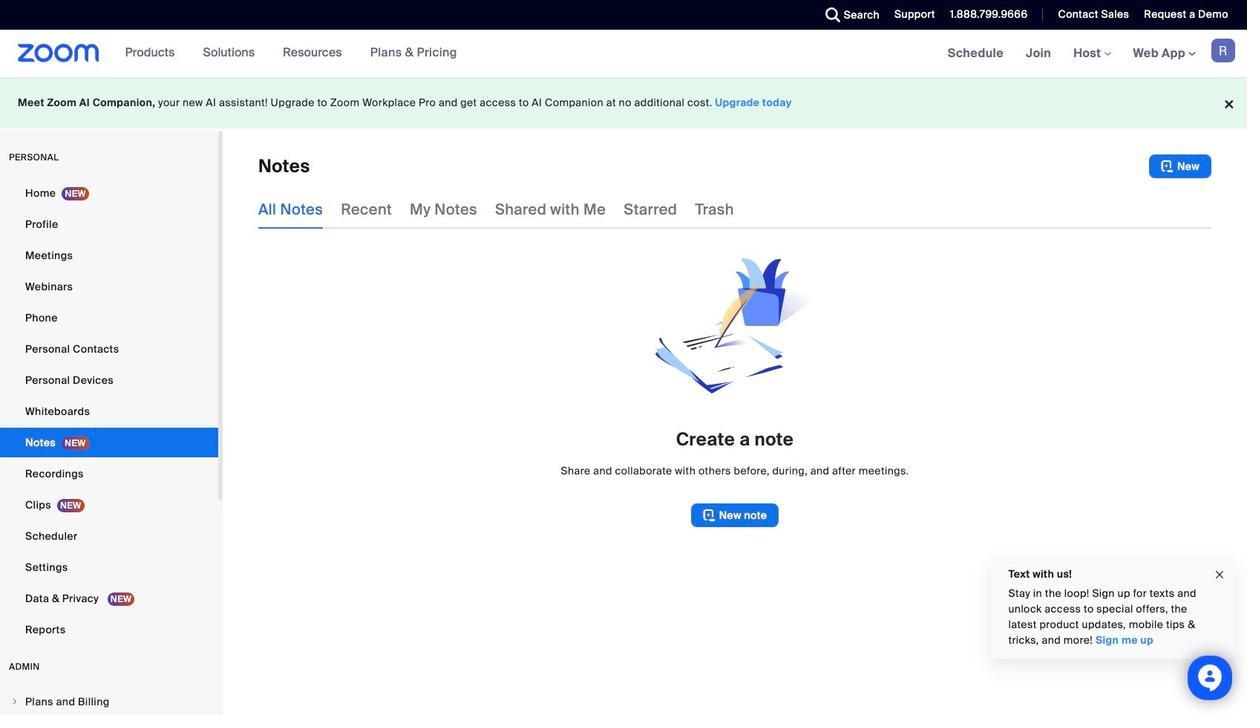Task type: locate. For each thing, give the bounding box(es) containing it.
footer
[[0, 77, 1248, 128]]

banner
[[0, 30, 1248, 78]]

product information navigation
[[114, 30, 469, 77]]

right image
[[10, 697, 19, 706]]

profile picture image
[[1212, 39, 1236, 62]]

menu item
[[0, 688, 218, 715]]

tabs of all notes page tab list
[[258, 190, 734, 229]]



Task type: vqa. For each thing, say whether or not it's contained in the screenshot.
second option group
no



Task type: describe. For each thing, give the bounding box(es) containing it.
zoom logo image
[[18, 44, 99, 62]]

meetings navigation
[[937, 30, 1248, 78]]

close image
[[1214, 566, 1226, 583]]

personal menu menu
[[0, 178, 218, 646]]



